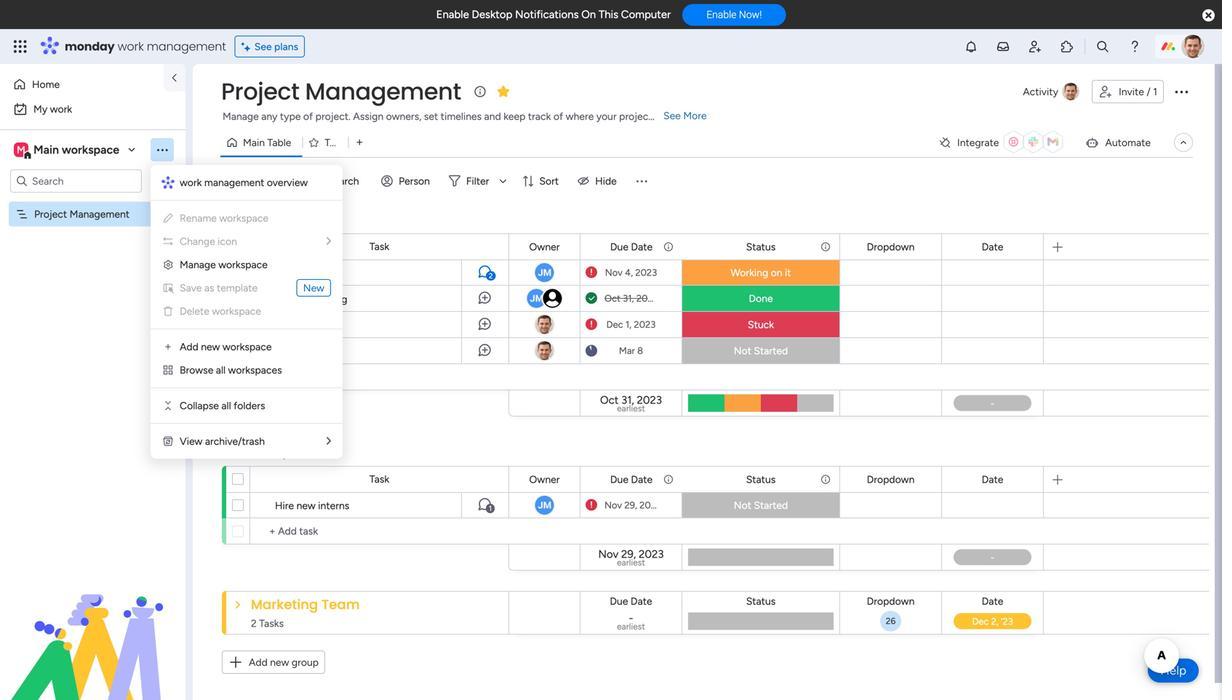 Task type: describe. For each thing, give the bounding box(es) containing it.
person button
[[376, 170, 439, 193]]

3 date field from the top
[[979, 594, 1008, 610]]

track
[[528, 110, 551, 123]]

icon
[[218, 235, 237, 248]]

due date - earliest
[[610, 596, 653, 633]]

any
[[261, 110, 278, 123]]

1 started from the top
[[754, 345, 788, 357]]

update feed image
[[996, 39, 1011, 54]]

8
[[638, 345, 644, 357]]

view archive/trash image
[[162, 436, 174, 448]]

hire
[[275, 500, 294, 512]]

meeting
[[310, 293, 348, 306]]

notifications image
[[964, 39, 979, 54]]

workspace for rename workspace
[[219, 212, 269, 225]]

2 + add task text field from the top
[[258, 523, 502, 541]]

dropdown field for date
[[864, 594, 919, 610]]

kickoff meeting
[[275, 293, 348, 306]]

table button
[[302, 131, 349, 154]]

save as template
[[180, 282, 258, 294]]

invite / 1 button
[[1093, 80, 1165, 103]]

2 started from the top
[[754, 500, 788, 512]]

oct for oct 31, 2023
[[605, 293, 621, 305]]

management inside list box
[[70, 208, 130, 221]]

/
[[1147, 86, 1151, 98]]

dropdown field for status
[[864, 239, 919, 255]]

interns
[[318, 500, 350, 512]]

stuck
[[748, 319, 774, 331]]

earliest for date
[[617, 622, 646, 633]]

manage for manage workspace
[[180, 259, 216, 271]]

to do
[[250, 210, 288, 228]]

main for main table
[[243, 136, 265, 149]]

nov 29, 2023 earliest
[[599, 548, 664, 568]]

2 owner from the top
[[530, 474, 560, 486]]

oct for oct 31, 2023 earliest
[[600, 394, 619, 407]]

project management list box
[[0, 199, 186, 423]]

working
[[731, 267, 769, 279]]

activity
[[1024, 86, 1059, 98]]

kickoff
[[275, 293, 307, 306]]

1 + add task text field from the top
[[258, 369, 502, 387]]

automate button
[[1080, 131, 1157, 154]]

2 due date from the top
[[611, 474, 653, 486]]

workspace up workspaces
[[223, 341, 272, 353]]

type
[[280, 110, 301, 123]]

research
[[275, 267, 317, 280]]

oct 31, 2023 earliest
[[600, 394, 662, 414]]

marketing team
[[251, 596, 360, 615]]

as
[[204, 282, 214, 294]]

new for workspace
[[201, 341, 220, 353]]

select product image
[[13, 39, 28, 54]]

computer
[[621, 8, 671, 21]]

oct 31, 2023
[[605, 293, 659, 305]]

change icon
[[180, 235, 237, 248]]

main table
[[243, 136, 291, 149]]

add new group button
[[222, 651, 325, 675]]

2023 for oct 31, 2023 earliest
[[637, 394, 662, 407]]

plans
[[274, 40, 299, 53]]

Search in workspace field
[[31, 173, 122, 190]]

where
[[566, 110, 594, 123]]

new task button
[[221, 170, 275, 193]]

enable desktop notifications on this computer
[[436, 8, 671, 21]]

workspace selection element
[[14, 141, 122, 160]]

1 date field from the top
[[979, 239, 1008, 255]]

list arrow image
[[327, 436, 331, 447]]

31, for oct 31, 2023 earliest
[[622, 394, 635, 407]]

column information image for third status field from the bottom of the page
[[820, 241, 832, 253]]

1 button
[[461, 493, 509, 519]]

1 due from the top
[[611, 241, 629, 253]]

2 dropdown from the top
[[867, 474, 915, 486]]

Completed field
[[247, 443, 329, 461]]

2 status field from the top
[[743, 472, 780, 488]]

1 inside invite / 1 button
[[1154, 86, 1158, 98]]

project
[[620, 110, 653, 123]]

1 status field from the top
[[743, 239, 780, 255]]

do
[[270, 210, 288, 228]]

person
[[399, 175, 430, 187]]

home link
[[9, 73, 155, 96]]

1 of from the left
[[303, 110, 313, 123]]

3 status field from the top
[[743, 594, 780, 610]]

rename workspace menu item
[[162, 210, 331, 227]]

delete workspace
[[180, 305, 261, 318]]

hide
[[596, 175, 617, 187]]

activity button
[[1018, 80, 1087, 103]]

menu containing work management overview
[[151, 165, 343, 459]]

menu item containing save as template
[[162, 280, 331, 297]]

working on it
[[731, 267, 792, 279]]

v2 done deadline image
[[586, 292, 598, 306]]

2 due date field from the top
[[607, 472, 657, 488]]

desktop
[[472, 8, 513, 21]]

my work
[[33, 103, 72, 115]]

manage any type of project. assign owners, set timelines and keep track of where your project stands.
[[223, 110, 687, 123]]

status for third status field from the bottom of the page
[[747, 241, 776, 253]]

2023 for dec 1, 2023
[[634, 319, 656, 331]]

help
[[1161, 664, 1187, 679]]

2 dropdown field from the top
[[864, 472, 919, 488]]

2 not from the top
[[734, 500, 752, 512]]

home option
[[9, 73, 155, 96]]

set
[[424, 110, 438, 123]]

2023 for nov 29, 2023
[[640, 500, 662, 512]]

overview
[[267, 177, 308, 189]]

terry turtle image
[[1182, 35, 1205, 58]]

collapse all folders
[[180, 400, 265, 412]]

timelines
[[441, 110, 482, 123]]

collapse board header image
[[1178, 137, 1190, 148]]

due date field for status
[[607, 594, 656, 610]]

my work option
[[9, 98, 177, 121]]

enable for enable now!
[[707, 9, 737, 21]]

dec
[[607, 319, 624, 331]]

4,
[[625, 267, 633, 279]]

and
[[485, 110, 501, 123]]

31, for oct 31, 2023
[[623, 293, 634, 305]]

options image
[[1173, 83, 1191, 100]]

automate
[[1106, 136, 1152, 149]]

To Do field
[[247, 210, 291, 229]]

earliest for 29,
[[617, 558, 646, 568]]

2 due from the top
[[611, 474, 629, 486]]

dropdown for status
[[867, 241, 915, 253]]

view
[[180, 436, 203, 448]]

main table button
[[221, 131, 302, 154]]

mar 8
[[619, 345, 644, 357]]

26
[[886, 617, 896, 627]]

all for collapse
[[222, 400, 231, 412]]

v2 overdue deadline image for dec 1, 2023
[[586, 318, 598, 332]]

hide button
[[572, 170, 626, 193]]

Project Management field
[[218, 75, 465, 108]]

2 of from the left
[[554, 110, 563, 123]]



Task type: vqa. For each thing, say whether or not it's contained in the screenshot.
MORE DOTS image
no



Task type: locate. For each thing, give the bounding box(es) containing it.
1 not started from the top
[[734, 345, 788, 357]]

management inside menu
[[204, 177, 265, 189]]

0 horizontal spatial project
[[34, 208, 67, 221]]

lottie animation element
[[0, 554, 186, 701]]

project inside project management list box
[[34, 208, 67, 221]]

1 owner from the top
[[530, 241, 560, 253]]

0 vertical spatial due date
[[611, 241, 653, 253]]

2 vertical spatial nov
[[599, 548, 619, 561]]

add for add new group
[[249, 657, 268, 669]]

1 status from the top
[[747, 241, 776, 253]]

1 horizontal spatial work
[[118, 38, 144, 55]]

earliest
[[617, 404, 646, 414], [617, 558, 646, 568], [617, 622, 646, 633]]

1 vertical spatial dropdown field
[[864, 472, 919, 488]]

now!
[[739, 9, 762, 21]]

1 vertical spatial task
[[370, 473, 390, 486]]

workspace options image
[[155, 142, 170, 157]]

stands.
[[655, 110, 687, 123]]

workspace down 'change icon' menu item
[[219, 259, 268, 271]]

1 horizontal spatial new
[[303, 282, 325, 294]]

add for add new workspace
[[180, 341, 199, 353]]

new left group on the left of the page
[[270, 657, 289, 669]]

not
[[734, 345, 752, 357], [734, 500, 752, 512]]

2023 inside oct 31, 2023 earliest
[[637, 394, 662, 407]]

+ Add task text field
[[258, 369, 502, 387], [258, 523, 502, 541]]

0 vertical spatial dropdown field
[[864, 239, 919, 255]]

due date field for owner
[[607, 239, 657, 255]]

1 vertical spatial due date
[[611, 474, 653, 486]]

service icon image
[[162, 282, 174, 294]]

31,
[[623, 293, 634, 305], [622, 394, 635, 407]]

column information image for 2nd status field from the bottom of the page
[[820, 474, 832, 486]]

new
[[201, 341, 220, 353], [297, 500, 316, 512], [270, 657, 289, 669]]

due up 4,
[[611, 241, 629, 253]]

due date field up -
[[607, 594, 656, 610]]

due up nov 29, 2023
[[611, 474, 629, 486]]

due inside due date - earliest
[[610, 596, 629, 608]]

enable now! button
[[683, 4, 786, 26]]

3 earliest from the top
[[617, 622, 646, 633]]

2 enable from the left
[[707, 9, 737, 21]]

nov
[[605, 267, 623, 279], [605, 500, 622, 512], [599, 548, 619, 561]]

due date field up nov 4, 2023 on the top of the page
[[607, 239, 657, 255]]

Marketing Team field
[[247, 596, 364, 615]]

1 vertical spatial status
[[747, 474, 776, 486]]

1 horizontal spatial add
[[249, 657, 268, 669]]

1 owner field from the top
[[526, 239, 564, 255]]

new inside menu item
[[303, 282, 325, 294]]

project down search in workspace field
[[34, 208, 67, 221]]

2 vertical spatial due date field
[[607, 594, 656, 610]]

Date field
[[979, 239, 1008, 255], [979, 472, 1008, 488], [979, 594, 1008, 610]]

1 vertical spatial 29,
[[622, 548, 636, 561]]

status
[[747, 241, 776, 253], [747, 474, 776, 486], [747, 596, 776, 608]]

to
[[250, 210, 266, 228]]

2 task from the top
[[370, 473, 390, 486]]

workspace down template
[[212, 305, 261, 318]]

1 vertical spatial work
[[50, 103, 72, 115]]

0 horizontal spatial manage
[[180, 259, 216, 271]]

monthly
[[275, 320, 312, 332]]

Dropdown field
[[864, 239, 919, 255], [864, 472, 919, 488], [864, 594, 919, 610]]

0 vertical spatial date field
[[979, 239, 1008, 255]]

1 vertical spatial date field
[[979, 472, 1008, 488]]

29, for nov 29, 2023 earliest
[[622, 548, 636, 561]]

earliest down nov 29, 2023 earliest
[[617, 622, 646, 633]]

1 vertical spatial v2 overdue deadline image
[[586, 499, 598, 513]]

29, up nov 29, 2023 earliest
[[625, 500, 638, 512]]

workspace for manage workspace
[[219, 259, 268, 271]]

invite members image
[[1028, 39, 1043, 54]]

1 vertical spatial all
[[222, 400, 231, 412]]

0 vertical spatial not started
[[734, 345, 788, 357]]

1 inside 1 button
[[489, 505, 492, 514]]

1 horizontal spatial new
[[270, 657, 289, 669]]

work
[[118, 38, 144, 55], [50, 103, 72, 115], [180, 177, 202, 189]]

see
[[255, 40, 272, 53], [664, 110, 681, 122]]

your
[[597, 110, 617, 123]]

integrate button
[[933, 127, 1074, 158]]

2023
[[636, 267, 657, 279], [637, 293, 659, 305], [634, 319, 656, 331], [637, 394, 662, 407], [640, 500, 662, 512], [639, 548, 664, 561]]

0 vertical spatial management
[[305, 75, 461, 108]]

3 due date field from the top
[[607, 594, 656, 610]]

mar
[[619, 345, 635, 357]]

2
[[489, 272, 493, 281]]

filter
[[467, 175, 489, 187]]

sort
[[540, 175, 559, 187]]

see left plans
[[255, 40, 272, 53]]

31, down 4,
[[623, 293, 634, 305]]

change icon image
[[162, 236, 174, 247]]

1 vertical spatial due date field
[[607, 472, 657, 488]]

help button
[[1149, 659, 1200, 683]]

1 vertical spatial management
[[70, 208, 130, 221]]

owners,
[[386, 110, 422, 123]]

1 not from the top
[[734, 345, 752, 357]]

assign
[[353, 110, 384, 123]]

menu image
[[635, 174, 649, 189]]

work for my
[[50, 103, 72, 115]]

0 vertical spatial new
[[226, 175, 248, 187]]

due date up nov 4, 2023 on the top of the page
[[611, 241, 653, 253]]

0 horizontal spatial table
[[267, 136, 291, 149]]

show board description image
[[472, 84, 489, 99]]

earliest for 31,
[[617, 404, 646, 414]]

enable left desktop
[[436, 8, 469, 21]]

1 vertical spatial status field
[[743, 472, 780, 488]]

done
[[749, 293, 773, 305]]

3 due from the top
[[610, 596, 629, 608]]

1 vertical spatial see
[[664, 110, 681, 122]]

Due Date field
[[607, 239, 657, 255], [607, 472, 657, 488], [607, 594, 656, 610]]

monday work management
[[65, 38, 226, 55]]

work inside option
[[50, 103, 72, 115]]

0 horizontal spatial 1
[[489, 505, 492, 514]]

dec 1, 2023
[[607, 319, 656, 331]]

nov down nov 29, 2023
[[599, 548, 619, 561]]

see left more
[[664, 110, 681, 122]]

main inside 'button'
[[243, 136, 265, 149]]

1 vertical spatial add
[[249, 657, 268, 669]]

on
[[771, 267, 783, 279]]

2 vertical spatial status field
[[743, 594, 780, 610]]

add inside 'button'
[[249, 657, 268, 669]]

v2 overdue deadline image left nov 29, 2023
[[586, 499, 598, 513]]

1 vertical spatial 31,
[[622, 394, 635, 407]]

0 vertical spatial management
[[147, 38, 226, 55]]

new up browse
[[201, 341, 220, 353]]

dapulse close image
[[1203, 8, 1216, 23]]

0 horizontal spatial enable
[[436, 8, 469, 21]]

0 horizontal spatial of
[[303, 110, 313, 123]]

2 vertical spatial status
[[747, 596, 776, 608]]

delete workspace image
[[162, 306, 174, 317]]

new right hire
[[297, 500, 316, 512]]

team
[[322, 596, 360, 615]]

0 vertical spatial dropdown
[[867, 241, 915, 253]]

add right add new workspace image
[[180, 341, 199, 353]]

menu
[[151, 165, 343, 459]]

1 horizontal spatial project management
[[221, 75, 461, 108]]

invite
[[1119, 86, 1145, 98]]

workspace inside menu item
[[219, 212, 269, 225]]

0 vertical spatial work
[[118, 38, 144, 55]]

1 task from the top
[[370, 241, 390, 253]]

delete workspace menu item
[[162, 303, 331, 320]]

0 vertical spatial earliest
[[617, 404, 646, 414]]

1 vertical spatial project
[[34, 208, 67, 221]]

0 vertical spatial due
[[611, 241, 629, 253]]

lottie animation image
[[0, 554, 186, 701]]

project management inside list box
[[34, 208, 130, 221]]

0 vertical spatial task
[[370, 241, 390, 253]]

2023 inside nov 29, 2023 earliest
[[639, 548, 664, 561]]

main workspace
[[33, 143, 119, 157]]

my
[[33, 103, 47, 115]]

change
[[180, 235, 215, 248]]

archive/trash
[[205, 436, 265, 448]]

1 vertical spatial manage
[[180, 259, 216, 271]]

2 vertical spatial work
[[180, 177, 202, 189]]

2 vertical spatial date field
[[979, 594, 1008, 610]]

31, down the mar
[[622, 394, 635, 407]]

0 vertical spatial all
[[216, 364, 226, 377]]

1 vertical spatial owner
[[530, 474, 560, 486]]

rename
[[180, 212, 217, 225]]

1 horizontal spatial see
[[664, 110, 681, 122]]

0 horizontal spatial project management
[[34, 208, 130, 221]]

work up rename
[[180, 177, 202, 189]]

monday marketplace image
[[1061, 39, 1075, 54]]

table down any on the left of the page
[[267, 136, 291, 149]]

add left group on the left of the page
[[249, 657, 268, 669]]

1 vertical spatial management
[[204, 177, 265, 189]]

2 table from the left
[[325, 136, 349, 149]]

add new workspace
[[180, 341, 272, 353]]

1 dropdown field from the top
[[864, 239, 919, 255]]

main right workspace icon
[[33, 143, 59, 157]]

1 vertical spatial started
[[754, 500, 788, 512]]

collapse
[[180, 400, 219, 412]]

2023 right 4,
[[636, 267, 657, 279]]

3 dropdown field from the top
[[864, 594, 919, 610]]

work right 'my'
[[50, 103, 72, 115]]

1 horizontal spatial manage
[[223, 110, 259, 123]]

integrate
[[958, 136, 1000, 149]]

1
[[1154, 86, 1158, 98], [489, 505, 492, 514]]

new task
[[226, 175, 269, 187]]

1 vertical spatial not started
[[734, 500, 788, 512]]

0 vertical spatial + add task text field
[[258, 369, 502, 387]]

monday
[[65, 38, 115, 55]]

angle down image
[[282, 176, 289, 187]]

main
[[243, 136, 265, 149], [33, 143, 59, 157]]

new inside 'button'
[[270, 657, 289, 669]]

new for group
[[270, 657, 289, 669]]

2023 for oct 31, 2023
[[637, 293, 659, 305]]

add inside menu
[[180, 341, 199, 353]]

add new workspace image
[[162, 341, 174, 353]]

0 vertical spatial new
[[201, 341, 220, 353]]

0 vertical spatial project
[[221, 75, 300, 108]]

0 horizontal spatial see
[[255, 40, 272, 53]]

0 vertical spatial owner field
[[526, 239, 564, 255]]

0 vertical spatial oct
[[605, 293, 621, 305]]

table inside button
[[325, 136, 349, 149]]

see for see more
[[664, 110, 681, 122]]

2023 for nov 4, 2023
[[636, 267, 657, 279]]

2023 down nov 4, 2023 on the top of the page
[[637, 293, 659, 305]]

3 dropdown from the top
[[867, 596, 915, 608]]

workspace inside menu item
[[212, 305, 261, 318]]

browse all workspaces image
[[162, 365, 174, 376]]

1 enable from the left
[[436, 8, 469, 21]]

work inside menu
[[180, 177, 202, 189]]

oct
[[605, 293, 621, 305], [600, 394, 619, 407]]

1 dropdown from the top
[[867, 241, 915, 253]]

browse
[[180, 364, 214, 377]]

earliest inside due date - earliest
[[617, 622, 646, 633]]

2023 down 8
[[637, 394, 662, 407]]

status for third status field from the top of the page
[[747, 596, 776, 608]]

0 vertical spatial 29,
[[625, 500, 638, 512]]

enable
[[436, 8, 469, 21], [707, 9, 737, 21]]

started
[[754, 345, 788, 357], [754, 500, 788, 512]]

3 status from the top
[[747, 596, 776, 608]]

dropdown
[[867, 241, 915, 253], [867, 474, 915, 486], [867, 596, 915, 608]]

2 date field from the top
[[979, 472, 1008, 488]]

task for to do
[[370, 241, 390, 253]]

1 horizontal spatial main
[[243, 136, 265, 149]]

arrow down image
[[495, 173, 512, 190]]

new inside menu
[[201, 341, 220, 353]]

new
[[226, 175, 248, 187], [303, 282, 325, 294]]

2 horizontal spatial work
[[180, 177, 202, 189]]

search everything image
[[1096, 39, 1111, 54]]

earliest up due date - earliest
[[617, 558, 646, 568]]

1 due date from the top
[[611, 241, 653, 253]]

status for 2nd status field from the bottom of the page
[[747, 474, 776, 486]]

2023 right 1,
[[634, 319, 656, 331]]

Status field
[[743, 239, 780, 255], [743, 472, 780, 488], [743, 594, 780, 610]]

workspace up 'change icon' menu item
[[219, 212, 269, 225]]

list arrow image
[[327, 236, 331, 247]]

1 horizontal spatial management
[[305, 75, 461, 108]]

new for interns
[[297, 500, 316, 512]]

manage for manage any type of project. assign owners, set timelines and keep track of where your project stands.
[[223, 110, 259, 123]]

2 vertical spatial earliest
[[617, 622, 646, 633]]

of
[[303, 110, 313, 123], [554, 110, 563, 123]]

0 vertical spatial manage
[[223, 110, 259, 123]]

nov 4, 2023
[[605, 267, 657, 279]]

1 v2 overdue deadline image from the top
[[586, 318, 598, 332]]

main down any on the left of the page
[[243, 136, 265, 149]]

1 due date field from the top
[[607, 239, 657, 255]]

0 vertical spatial due date field
[[607, 239, 657, 255]]

earliest inside nov 29, 2023 earliest
[[617, 558, 646, 568]]

1 horizontal spatial of
[[554, 110, 563, 123]]

enable left now!
[[707, 9, 737, 21]]

2 vertical spatial due
[[610, 596, 629, 608]]

2 vertical spatial new
[[270, 657, 289, 669]]

task
[[370, 241, 390, 253], [370, 473, 390, 486]]

menu item
[[162, 280, 331, 297]]

project up any on the left of the page
[[221, 75, 300, 108]]

manage workspace image
[[162, 259, 174, 271]]

nov for hire new interns
[[605, 500, 622, 512]]

monthly sync
[[275, 320, 338, 332]]

earliest down mar 8 at right
[[617, 404, 646, 414]]

see more
[[664, 110, 707, 122]]

0 vertical spatial 1
[[1154, 86, 1158, 98]]

due date up nov 29, 2023
[[611, 474, 653, 486]]

0 vertical spatial status
[[747, 241, 776, 253]]

due date
[[611, 241, 653, 253], [611, 474, 653, 486]]

dropdown for date
[[867, 596, 915, 608]]

0 vertical spatial add
[[180, 341, 199, 353]]

see inside see more link
[[664, 110, 681, 122]]

all
[[216, 364, 226, 377], [222, 400, 231, 412]]

workspace up search in workspace field
[[62, 143, 119, 157]]

delete
[[180, 305, 210, 318]]

nov left 4,
[[605, 267, 623, 279]]

add new group
[[249, 657, 319, 669]]

enable now!
[[707, 9, 762, 21]]

1 vertical spatial new
[[297, 500, 316, 512]]

v2 overdue deadline image for nov 29, 2023
[[586, 499, 598, 513]]

m
[[17, 144, 25, 156]]

v2 overdue deadline image
[[586, 266, 598, 280]]

keep
[[504, 110, 526, 123]]

0 vertical spatial status field
[[743, 239, 780, 255]]

0 vertical spatial started
[[754, 345, 788, 357]]

of right the type
[[303, 110, 313, 123]]

0 vertical spatial 31,
[[623, 293, 634, 305]]

2 v2 overdue deadline image from the top
[[586, 499, 598, 513]]

main for main workspace
[[33, 143, 59, 157]]

1 vertical spatial dropdown
[[867, 474, 915, 486]]

workspace for delete workspace
[[212, 305, 261, 318]]

table left the add view icon
[[325, 136, 349, 149]]

sort button
[[516, 170, 568, 193]]

all for browse
[[216, 364, 226, 377]]

due date field up nov 29, 2023
[[607, 472, 657, 488]]

template
[[217, 282, 258, 294]]

add view image
[[357, 137, 363, 148]]

earliest inside oct 31, 2023 earliest
[[617, 404, 646, 414]]

0 horizontal spatial new
[[201, 341, 220, 353]]

nov inside nov 29, 2023 earliest
[[599, 548, 619, 561]]

0 vertical spatial owner
[[530, 241, 560, 253]]

new left task
[[226, 175, 248, 187]]

management down search in workspace field
[[70, 208, 130, 221]]

new down research
[[303, 282, 325, 294]]

workspace for main workspace
[[62, 143, 119, 157]]

29,
[[625, 500, 638, 512], [622, 548, 636, 561]]

main inside workspace selection element
[[33, 143, 59, 157]]

new inside button
[[226, 175, 248, 187]]

2 status from the top
[[747, 474, 776, 486]]

on
[[582, 8, 596, 21]]

folders
[[234, 400, 265, 412]]

notifications
[[515, 8, 579, 21]]

1 horizontal spatial project
[[221, 75, 300, 108]]

manage down "change"
[[180, 259, 216, 271]]

1 vertical spatial project management
[[34, 208, 130, 221]]

new for new
[[303, 282, 325, 294]]

1 horizontal spatial table
[[325, 136, 349, 149]]

project management down search in workspace field
[[34, 208, 130, 221]]

workspace image
[[14, 142, 28, 158]]

31, inside oct 31, 2023 earliest
[[622, 394, 635, 407]]

1 vertical spatial + add task text field
[[258, 523, 502, 541]]

project management up project.
[[221, 75, 461, 108]]

0 vertical spatial v2 overdue deadline image
[[586, 318, 598, 332]]

v2 overdue deadline image left dec
[[586, 318, 598, 332]]

2 owner field from the top
[[526, 472, 564, 488]]

1 vertical spatial nov
[[605, 500, 622, 512]]

Owner field
[[526, 239, 564, 255], [526, 472, 564, 488]]

completed
[[250, 443, 325, 461]]

it
[[785, 267, 792, 279]]

2 horizontal spatial new
[[297, 500, 316, 512]]

save
[[180, 282, 202, 294]]

Search field
[[324, 171, 368, 191]]

2 vertical spatial dropdown
[[867, 596, 915, 608]]

see for see plans
[[255, 40, 272, 53]]

2 earliest from the top
[[617, 558, 646, 568]]

all left folders
[[222, 400, 231, 412]]

enable inside button
[[707, 9, 737, 21]]

column information image
[[663, 241, 675, 253], [820, 241, 832, 253], [820, 474, 832, 486]]

option
[[0, 201, 186, 204]]

date inside due date - earliest
[[631, 596, 653, 608]]

manage left any on the left of the page
[[223, 110, 259, 123]]

1 vertical spatial oct
[[600, 394, 619, 407]]

new for new task
[[226, 175, 248, 187]]

2023 up nov 29, 2023 earliest
[[640, 500, 662, 512]]

1 vertical spatial earliest
[[617, 558, 646, 568]]

1 table from the left
[[267, 136, 291, 149]]

table inside 'button'
[[267, 136, 291, 149]]

29, for nov 29, 2023
[[625, 500, 638, 512]]

2023 for nov 29, 2023 earliest
[[639, 548, 664, 561]]

29, inside nov 29, 2023 earliest
[[622, 548, 636, 561]]

remove from favorites image
[[496, 84, 511, 99]]

v2 overdue deadline image
[[586, 318, 598, 332], [586, 499, 598, 513]]

work for monday
[[118, 38, 144, 55]]

work right monday
[[118, 38, 144, 55]]

help image
[[1128, 39, 1143, 54]]

0 horizontal spatial management
[[70, 208, 130, 221]]

management up assign
[[305, 75, 461, 108]]

collapse all folders image
[[162, 400, 174, 412]]

due down nov 29, 2023 earliest
[[610, 596, 629, 608]]

all down add new workspace
[[216, 364, 226, 377]]

0 horizontal spatial work
[[50, 103, 72, 115]]

enable for enable desktop notifications on this computer
[[436, 8, 469, 21]]

of right track on the top
[[554, 110, 563, 123]]

1 vertical spatial 1
[[489, 505, 492, 514]]

2 not started from the top
[[734, 500, 788, 512]]

work management overview
[[180, 177, 308, 189]]

browse all workspaces
[[180, 364, 282, 377]]

task for completed
[[370, 473, 390, 486]]

sync
[[315, 320, 338, 332]]

rename workspace image
[[162, 213, 174, 224]]

due
[[611, 241, 629, 253], [611, 474, 629, 486], [610, 596, 629, 608]]

0 vertical spatial project management
[[221, 75, 461, 108]]

group
[[292, 657, 319, 669]]

2 vertical spatial dropdown field
[[864, 594, 919, 610]]

my work link
[[9, 98, 177, 121]]

1 vertical spatial due
[[611, 474, 629, 486]]

nov up nov 29, 2023 earliest
[[605, 500, 622, 512]]

oct inside oct 31, 2023 earliest
[[600, 394, 619, 407]]

column information image
[[663, 474, 675, 486]]

1 vertical spatial new
[[303, 282, 325, 294]]

0 vertical spatial nov
[[605, 267, 623, 279]]

nov for research
[[605, 267, 623, 279]]

more
[[684, 110, 707, 122]]

1 earliest from the top
[[617, 404, 646, 414]]

0 vertical spatial not
[[734, 345, 752, 357]]

29, down nov 29, 2023
[[622, 548, 636, 561]]

change icon menu item
[[162, 233, 331, 250]]

task
[[250, 175, 269, 187]]

0 horizontal spatial new
[[226, 175, 248, 187]]

not started
[[734, 345, 788, 357], [734, 500, 788, 512]]

project
[[221, 75, 300, 108], [34, 208, 67, 221]]

see inside see plans 'button'
[[255, 40, 272, 53]]

2023 down nov 29, 2023
[[639, 548, 664, 561]]



